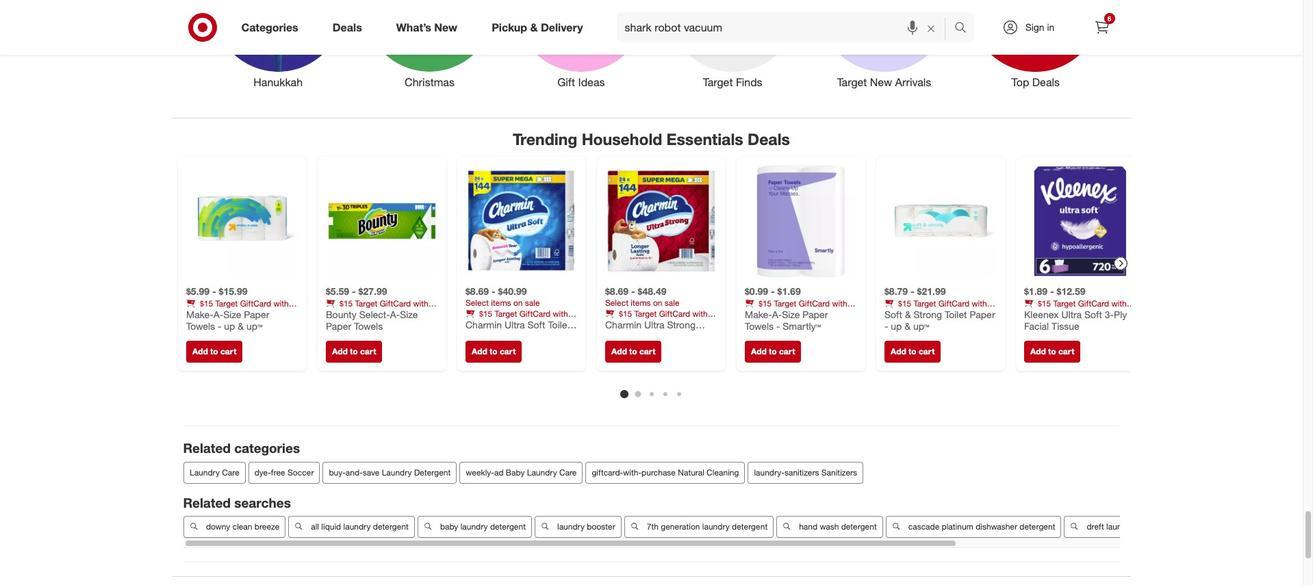 Task type: vqa. For each thing, say whether or not it's contained in the screenshot.
5th detergent from left
yes



Task type: locate. For each thing, give the bounding box(es) containing it.
what's
[[396, 20, 431, 34]]

1 horizontal spatial toilet
[[605, 331, 627, 343]]

1 horizontal spatial on
[[653, 298, 662, 308]]

- right $5.99
[[212, 286, 216, 297]]

home down $8.79 - $21.99
[[900, 309, 921, 319]]

add to cart button down $8.69 - $40.99 select items on sale on the left of page
[[465, 341, 522, 363]]

what's new
[[396, 20, 458, 34]]

1 horizontal spatial make-
[[745, 309, 772, 320]]

detergent down laundry-
[[732, 522, 767, 532]]

1 make- from the left
[[186, 309, 213, 320]]

6 to from the left
[[908, 346, 916, 357]]

detergent down "baby"
[[490, 522, 526, 532]]

1 cart from the left
[[220, 346, 236, 357]]

$21.99
[[917, 286, 946, 297]]

add to cart down 'charmin ultra soft toilet paper'
[[471, 346, 516, 357]]

3 add from the left
[[471, 346, 487, 357]]

add down make-a-size paper towels - up & up™
[[192, 346, 208, 357]]

1 on from the left
[[513, 298, 523, 308]]

- left $48.49
[[631, 286, 635, 297]]

to for make-a-size paper towels - up & up™
[[210, 346, 218, 357]]

laundry
[[189, 467, 219, 478], [382, 467, 412, 478], [527, 467, 557, 478]]

tissue
[[1052, 321, 1079, 332]]

on inside $8.69 - $48.49 select items on sale
[[653, 298, 662, 308]]

add to cart down make-a-size paper towels - smartly™
[[751, 346, 795, 357]]

strong for ultra
[[667, 319, 695, 331]]

on down $48.49
[[653, 298, 662, 308]]

cart down charmin ultra strong toilet paper at the bottom of the page
[[639, 346, 655, 357]]

make- inside make-a-size paper towels - up & up™
[[186, 309, 213, 320]]

2 horizontal spatial laundry
[[527, 467, 557, 478]]

1 vertical spatial new
[[870, 75, 892, 89]]

towels inside make-a-size paper towels - up & up™
[[186, 321, 215, 332]]

soft inside 'charmin ultra soft toilet paper'
[[527, 319, 545, 331]]

ultra inside charmin ultra strong toilet paper
[[644, 319, 664, 331]]

towels
[[186, 321, 215, 332], [354, 321, 383, 332], [745, 321, 774, 332]]

target down '$1.69'
[[774, 298, 796, 309]]

paper for charmin ultra soft toilet paper
[[465, 331, 491, 343]]

2 $8.69 from the left
[[605, 286, 628, 297]]

ultra inside kleenex ultra soft 3-ply facial tissue
[[1061, 309, 1082, 320]]

ultra
[[1061, 309, 1082, 320], [504, 319, 525, 331], [644, 319, 664, 331]]

1 add to cart button from the left
[[186, 341, 242, 363]]

on
[[513, 298, 523, 308], [653, 298, 662, 308]]

add down soft & strong toilet paper - up & up™
[[891, 346, 906, 357]]

0 horizontal spatial make-
[[186, 309, 213, 320]]

paper inside charmin ultra strong toilet paper
[[630, 331, 655, 343]]

charmin ultra strong toilet paper image
[[605, 165, 717, 278], [605, 165, 717, 278]]

deals down finds
[[748, 129, 790, 148]]

laundry-sanitizers sanitizers
[[754, 467, 857, 478]]

detergent for 7th generation laundry detergent
[[732, 522, 767, 532]]

1 up™ from the left
[[246, 321, 262, 332]]

add for kleenex ultra soft 3-ply facial tissue
[[1030, 346, 1046, 357]]

-
[[212, 286, 216, 297], [352, 286, 356, 297], [491, 286, 495, 297], [631, 286, 635, 297], [771, 286, 775, 297], [910, 286, 914, 297], [1050, 286, 1054, 297], [217, 321, 221, 332], [776, 321, 780, 332], [884, 321, 888, 332]]

select inside $8.69 - $48.49 select items on sale
[[605, 298, 628, 308]]

3 a- from the left
[[772, 309, 782, 320]]

2 a- from the left
[[390, 309, 400, 320]]

2 sale from the left
[[664, 298, 679, 308]]

hanukkah link
[[202, 0, 354, 90]]

up inside soft & strong toilet paper - up & up™
[[891, 321, 902, 332]]

paper for charmin ultra strong toilet paper
[[630, 331, 655, 343]]

items inside $8.69 - $48.49 select items on sale
[[631, 298, 651, 308]]

related for related searches
[[183, 495, 231, 511]]

6 add from the left
[[891, 346, 906, 357]]

- left the "$40.99"
[[491, 286, 495, 297]]

to down bounty select-a-size paper towels
[[350, 346, 358, 357]]

- for $40.99
[[491, 286, 495, 297]]

select for $8.69 - $48.49
[[605, 298, 628, 308]]

toilet inside 'charmin ultra soft toilet paper'
[[548, 319, 570, 331]]

$40.99
[[498, 286, 527, 297]]

charmin for charmin ultra strong toilet paper
[[605, 319, 641, 331]]

sale inside $8.69 - $48.49 select items on sale
[[664, 298, 679, 308]]

0 horizontal spatial deals
[[333, 20, 362, 34]]

4 to from the left
[[629, 346, 637, 357]]

6 add to cart button from the left
[[884, 341, 941, 363]]

size for $0.99 - $1.69
[[782, 309, 800, 320]]

detergent inside cascade platinum dishwasher detergent link
[[1020, 522, 1055, 532]]

$50 down $5.99
[[186, 309, 199, 319]]

1 horizontal spatial deals
[[748, 129, 790, 148]]

7 to from the left
[[1048, 346, 1056, 357]]

5 detergent from the left
[[1020, 522, 1055, 532]]

add down facial
[[1030, 346, 1046, 357]]

make- inside make-a-size paper towels - smartly™
[[745, 309, 772, 320]]

5 cart from the left
[[779, 346, 795, 357]]

$15 for $5.99
[[200, 298, 213, 309]]

$1.89 - $12.59
[[1024, 286, 1085, 297]]

2 size from the left
[[400, 309, 418, 320]]

cart down the tissue
[[1058, 346, 1074, 357]]

1 towels from the left
[[186, 321, 215, 332]]

1 add to cart from the left
[[192, 346, 236, 357]]

make-a-size paper towels - up & up™ image
[[186, 165, 298, 278], [186, 165, 298, 278]]

add for bounty select-a-size paper towels
[[332, 346, 347, 357]]

2 to from the left
[[350, 346, 358, 357]]

$8.79
[[884, 286, 908, 297]]

detergent
[[414, 467, 450, 478]]

paper down $15.99
[[244, 309, 269, 320]]

1 horizontal spatial charmin
[[605, 319, 641, 331]]

add to cart button down soft & strong toilet paper - up & up™
[[884, 341, 941, 363]]

1 horizontal spatial items
[[631, 298, 651, 308]]

charmin inside charmin ultra strong toilet paper
[[605, 319, 641, 331]]

laundry right liquid
[[343, 522, 370, 532]]

2 items from the left
[[631, 298, 651, 308]]

weekly-ad baby laundry care
[[466, 467, 577, 478]]

make-a-size paper towels - smartly™
[[745, 309, 828, 332]]

paper left kleenex
[[970, 309, 995, 320]]

a- right 'bounty'
[[390, 309, 400, 320]]

ultra for $8.69 - $40.99
[[504, 319, 525, 331]]

0 horizontal spatial $8.69
[[465, 286, 489, 297]]

2 horizontal spatial ultra
[[1061, 309, 1082, 320]]

make- down $5.99
[[186, 309, 213, 320]]

purchase down $15.99
[[243, 309, 277, 319]]

$48.49
[[638, 286, 666, 297]]

1 charmin from the left
[[465, 319, 502, 331]]

paper inside bounty select-a-size paper towels
[[326, 321, 351, 332]]

a- inside bounty select-a-size paper towels
[[390, 309, 400, 320]]

7 add to cart from the left
[[1030, 346, 1074, 357]]

2 make- from the left
[[745, 309, 772, 320]]

laundry right baby
[[460, 522, 488, 532]]

up down $8.79
[[891, 321, 902, 332]]

soccer
[[287, 467, 314, 478]]

laundry up the related searches
[[189, 467, 219, 478]]

home down $0.99 - $1.69
[[760, 309, 781, 319]]

a- down $0.99 - $1.69
[[772, 309, 782, 320]]

bounty select-a-size paper towels image
[[326, 165, 438, 278], [326, 165, 438, 278]]

paper inside make-a-size paper towels - smartly™
[[802, 309, 828, 320]]

sign in
[[1026, 21, 1055, 33]]

detergent
[[373, 522, 408, 532], [490, 522, 526, 532], [732, 522, 767, 532], [841, 522, 877, 532], [1020, 522, 1055, 532]]

care up smartly™
[[783, 309, 799, 319]]

add down 'charmin ultra soft toilet paper'
[[471, 346, 487, 357]]

- right "$1.89"
[[1050, 286, 1054, 297]]

charmin
[[465, 319, 502, 331], [605, 319, 641, 331]]

$15 down $0.99 - $1.69
[[758, 298, 772, 309]]

0 horizontal spatial ultra
[[504, 319, 525, 331]]

paper inside 'charmin ultra soft toilet paper'
[[465, 331, 491, 343]]

kleenex ultra soft 3-ply facial tissue image
[[1024, 165, 1136, 278], [1024, 165, 1136, 278]]

3 laundry from the left
[[527, 467, 557, 478]]

home
[[201, 309, 222, 319], [760, 309, 781, 319], [900, 309, 921, 319], [620, 319, 641, 329]]

sign
[[1026, 21, 1045, 33]]

charmin inside 'charmin ultra soft toilet paper'
[[465, 319, 502, 331]]

size inside make-a-size paper towels - up & up™
[[223, 309, 241, 320]]

0 horizontal spatial strong
[[667, 319, 695, 331]]

0 horizontal spatial select
[[465, 298, 489, 308]]

toilet inside charmin ultra strong toilet paper
[[605, 331, 627, 343]]

1 select from the left
[[465, 298, 489, 308]]

deals link
[[321, 12, 379, 42]]

1 horizontal spatial soft
[[884, 309, 902, 320]]

on down the "$40.99"
[[513, 298, 523, 308]]

add to cart
[[192, 346, 236, 357], [332, 346, 376, 357], [471, 346, 516, 357], [611, 346, 655, 357], [751, 346, 795, 357], [891, 346, 935, 357], [1030, 346, 1074, 357]]

$5.59 - $27.99
[[326, 286, 387, 297]]

pickup
[[492, 20, 527, 34]]

up inside make-a-size paper towels - up & up™
[[224, 321, 235, 332]]

deals inside "link"
[[333, 20, 362, 34]]

dishwasher
[[976, 522, 1017, 532]]

0 horizontal spatial a-
[[213, 309, 223, 320]]

3 size from the left
[[782, 309, 800, 320]]

care down $8.69 - $48.49 select items on sale
[[644, 319, 660, 329]]

1 horizontal spatial $8.69
[[605, 286, 628, 297]]

add to cart button down make-a-size paper towels - smartly™
[[745, 341, 801, 363]]

$15 down $8.79
[[898, 298, 911, 309]]

add to cart down make-a-size paper towels - up & up™
[[192, 346, 236, 357]]

1 horizontal spatial up
[[891, 321, 902, 332]]

- right $8.79
[[910, 286, 914, 297]]

- right $5.59 at left
[[352, 286, 356, 297]]

- for $15.99
[[212, 286, 216, 297]]

purchase for $5.99 - $15.99
[[243, 309, 277, 319]]

add to cart for charmin ultra strong toilet paper
[[611, 346, 655, 357]]

3 add to cart from the left
[[471, 346, 516, 357]]

2 horizontal spatial toilet
[[945, 309, 967, 320]]

1 detergent from the left
[[373, 522, 408, 532]]

2 add to cart from the left
[[332, 346, 376, 357]]

select up charmin ultra strong toilet paper at the bottom of the page
[[605, 298, 628, 308]]

up down $15.99
[[224, 321, 235, 332]]

4 add from the left
[[611, 346, 627, 357]]

cascade platinum dishwasher detergent
[[908, 522, 1055, 532]]

cart for kleenex ultra soft 3-ply facial tissue
[[1058, 346, 1074, 357]]

downy clean breeze link
[[183, 517, 285, 539]]

sale for $48.49
[[664, 298, 679, 308]]

2 charmin from the left
[[605, 319, 641, 331]]

laundry for weekly-ad baby laundry care
[[527, 467, 557, 478]]

1 items from the left
[[491, 298, 511, 308]]

$8.69
[[465, 286, 489, 297], [605, 286, 628, 297]]

detergent inside 7th generation laundry detergent link
[[732, 522, 767, 532]]

sale down the "$40.99"
[[525, 298, 540, 308]]

charmin down $8.69 - $40.99 select items on sale on the left of page
[[465, 319, 502, 331]]

cleaning
[[706, 467, 739, 478]]

select up 'charmin ultra soft toilet paper'
[[465, 298, 489, 308]]

size up smartly™
[[782, 309, 800, 320]]

purchase for $0.99 - $1.69
[[802, 309, 836, 319]]

on for $8.69 - $48.49
[[653, 298, 662, 308]]

giftcard down $48.49
[[659, 309, 690, 319]]

$8.69 left the "$40.99"
[[465, 286, 489, 297]]

2 up from the left
[[891, 321, 902, 332]]

2 towels from the left
[[354, 321, 383, 332]]

add to cart for kleenex ultra soft 3-ply facial tissue
[[1030, 346, 1074, 357]]

items down $48.49
[[631, 298, 651, 308]]

to
[[210, 346, 218, 357], [350, 346, 358, 357], [489, 346, 497, 357], [629, 346, 637, 357], [769, 346, 777, 357], [908, 346, 916, 357], [1048, 346, 1056, 357]]

ultra down $8.69 - $40.99 select items on sale on the left of page
[[504, 319, 525, 331]]

giftcard-with-purchase natural cleaning
[[592, 467, 739, 478]]

cascade
[[908, 522, 939, 532]]

laundry right "baby"
[[527, 467, 557, 478]]

add down 'bounty'
[[332, 346, 347, 357]]

to for charmin ultra soft toilet paper
[[489, 346, 497, 357]]

cart down soft & strong toilet paper - up & up™
[[919, 346, 935, 357]]

0 vertical spatial related
[[183, 440, 231, 456]]

on inside $8.69 - $40.99 select items on sale
[[513, 298, 523, 308]]

2 cart from the left
[[360, 346, 376, 357]]

5 add to cart from the left
[[751, 346, 795, 357]]

soft for charmin ultra soft toilet paper
[[527, 319, 545, 331]]

1 horizontal spatial care
[[559, 467, 577, 478]]

1 up from the left
[[224, 321, 235, 332]]

sale
[[525, 298, 540, 308], [664, 298, 679, 308]]

0 horizontal spatial size
[[223, 309, 241, 320]]

1 horizontal spatial sale
[[664, 298, 679, 308]]

2 horizontal spatial towels
[[745, 321, 774, 332]]

towels inside make-a-size paper towels - smartly™
[[745, 321, 774, 332]]

0 horizontal spatial towels
[[186, 321, 215, 332]]

sale for $40.99
[[525, 298, 540, 308]]

0 horizontal spatial items
[[491, 298, 511, 308]]

paper inside soft & strong toilet paper - up & up™
[[970, 309, 995, 320]]

size for $5.99 - $15.99
[[223, 309, 241, 320]]

1 horizontal spatial up™
[[913, 321, 929, 332]]

1 add from the left
[[192, 346, 208, 357]]

a- for $5.99
[[213, 309, 223, 320]]

up
[[224, 321, 235, 332], [891, 321, 902, 332]]

clean
[[232, 522, 252, 532]]

new inside the what's new link
[[434, 20, 458, 34]]

$5.99 - $15.99
[[186, 286, 247, 297]]

a- down $5.99 - $15.99
[[213, 309, 223, 320]]

3 to from the left
[[489, 346, 497, 357]]

1 horizontal spatial select
[[605, 298, 628, 308]]

add for soft & strong toilet paper - up & up™
[[891, 346, 906, 357]]

0 horizontal spatial up™
[[246, 321, 262, 332]]

2 on from the left
[[653, 298, 662, 308]]

select-
[[359, 309, 390, 320]]

to down soft & strong toilet paper - up & up™
[[908, 346, 916, 357]]

facial
[[1024, 321, 1049, 332]]

add to cart button for charmin ultra strong toilet paper
[[605, 341, 661, 363]]

make-
[[186, 309, 213, 320], [745, 309, 772, 320]]

- inside $8.69 - $48.49 select items on sale
[[631, 286, 635, 297]]

arrivals
[[895, 75, 932, 89]]

target left finds
[[703, 75, 733, 89]]

up™ for size
[[246, 321, 262, 332]]

1 a- from the left
[[213, 309, 223, 320]]

home for $0.99
[[760, 309, 781, 319]]

2 care from the left
[[559, 467, 577, 478]]

cart for charmin ultra strong toilet paper
[[639, 346, 655, 357]]

home down $5.99 - $15.99
[[201, 309, 222, 319]]

2 laundry from the left
[[382, 467, 412, 478]]

1 horizontal spatial a-
[[390, 309, 400, 320]]

0 horizontal spatial care
[[222, 467, 239, 478]]

soft inside kleenex ultra soft 3-ply facial tissue
[[1084, 309, 1102, 320]]

target down $8.69 - $48.49 select items on sale
[[634, 309, 657, 319]]

with
[[273, 298, 288, 309], [832, 298, 847, 309], [972, 298, 987, 309], [692, 309, 708, 319]]

baby
[[440, 522, 458, 532]]

finds
[[736, 75, 763, 89]]

up for &
[[891, 321, 902, 332]]

strong inside soft & strong toilet paper - up & up™
[[914, 309, 942, 320]]

1 $8.69 from the left
[[465, 286, 489, 297]]

pickup & delivery link
[[480, 12, 600, 42]]

add to cart button for soft & strong toilet paper - up & up™
[[884, 341, 941, 363]]

giftcard down $15.99
[[240, 298, 271, 309]]

with-
[[623, 467, 641, 478]]

1 care from the left
[[222, 467, 239, 478]]

4 add to cart button from the left
[[605, 341, 661, 363]]

downy clean breeze
[[206, 522, 279, 532]]

$8.69 inside $8.69 - $48.49 select items on sale
[[605, 286, 628, 297]]

laundry-
[[754, 467, 784, 478]]

0 horizontal spatial new
[[434, 20, 458, 34]]

giftcard-
[[592, 467, 623, 478]]

a- for $0.99
[[772, 309, 782, 320]]

3 add to cart button from the left
[[465, 341, 522, 363]]

related up "laundry care"
[[183, 440, 231, 456]]

7 add from the left
[[1030, 346, 1046, 357]]

3 cart from the left
[[500, 346, 516, 357]]

$15 target giftcard with $50 home care purchase for $15.99
[[186, 298, 288, 319]]

3 towels from the left
[[745, 321, 774, 332]]

target new arrivals link
[[809, 0, 960, 90]]

0 horizontal spatial soft
[[527, 319, 545, 331]]

up™ inside soft & strong toilet paper - up & up™
[[913, 321, 929, 332]]

paper down 'bounty'
[[326, 321, 351, 332]]

0 horizontal spatial charmin
[[465, 319, 502, 331]]

items
[[491, 298, 511, 308], [631, 298, 651, 308]]

add to cart button down make-a-size paper towels - up & up™
[[186, 341, 242, 363]]

purchase up smartly™
[[802, 309, 836, 319]]

towels for make-a-size paper towels - up & up™
[[186, 321, 215, 332]]

paper for soft & strong toilet paper - up & up™
[[970, 309, 995, 320]]

giftcard up smartly™
[[799, 298, 830, 309]]

0 horizontal spatial toilet
[[548, 319, 570, 331]]

$5.99
[[186, 286, 209, 297]]

add down charmin ultra strong toilet paper at the bottom of the page
[[611, 346, 627, 357]]

4 cart from the left
[[639, 346, 655, 357]]

0 horizontal spatial sale
[[525, 298, 540, 308]]

sign in link
[[991, 12, 1076, 42]]

new inside the target new arrivals link
[[870, 75, 892, 89]]

cart down bounty select-a-size paper towels
[[360, 346, 376, 357]]

- inside $8.69 - $40.99 select items on sale
[[491, 286, 495, 297]]

weekly-
[[466, 467, 494, 478]]

top deals link
[[960, 0, 1112, 90]]

$50 down $8.69 - $48.49 select items on sale
[[605, 319, 618, 329]]

detergent down buy-and-save laundry detergent link
[[373, 522, 408, 532]]

with for make-a-size paper towels - smartly™
[[832, 298, 847, 309]]

add to cart button for kleenex ultra soft 3-ply facial tissue
[[1024, 341, 1080, 363]]

0 vertical spatial new
[[434, 20, 458, 34]]

0 horizontal spatial on
[[513, 298, 523, 308]]

2 horizontal spatial soft
[[1084, 309, 1102, 320]]

- down $5.99 - $15.99
[[217, 321, 221, 332]]

deals left what's
[[333, 20, 362, 34]]

6 cart from the left
[[919, 346, 935, 357]]

search
[[948, 22, 981, 35]]

up™ down $8.79 - $21.99
[[913, 321, 929, 332]]

2 laundry from the left
[[460, 522, 488, 532]]

giftcard
[[240, 298, 271, 309], [799, 298, 830, 309], [938, 298, 969, 309], [659, 309, 690, 319]]

towels for make-a-size paper towels - smartly™
[[745, 321, 774, 332]]

a-
[[213, 309, 223, 320], [390, 309, 400, 320], [772, 309, 782, 320]]

$27.99
[[358, 286, 387, 297]]

$8.79 - $21.99
[[884, 286, 946, 297]]

cart for make-a-size paper towels - smartly™
[[779, 346, 795, 357]]

make- down $0.99
[[745, 309, 772, 320]]

strong inside charmin ultra strong toilet paper
[[667, 319, 695, 331]]

laundry right save
[[382, 467, 412, 478]]

7 add to cart button from the left
[[1024, 341, 1080, 363]]

charmin for charmin ultra soft toilet paper
[[465, 319, 502, 331]]

laundry left booster at the left of page
[[557, 522, 584, 532]]

ultra inside 'charmin ultra soft toilet paper'
[[504, 319, 525, 331]]

1 sale from the left
[[525, 298, 540, 308]]

2 add from the left
[[332, 346, 347, 357]]

purchase down $21.99
[[941, 309, 975, 319]]

1 vertical spatial deals
[[1033, 75, 1060, 89]]

detergent inside the all liquid laundry detergent link
[[373, 522, 408, 532]]

giftcard for $5.99 - $15.99
[[240, 298, 271, 309]]

3-
[[1105, 309, 1114, 320]]

3 detergent from the left
[[732, 522, 767, 532]]

home for $5.99
[[201, 309, 222, 319]]

sale inside $8.69 - $40.99 select items on sale
[[525, 298, 540, 308]]

toilet inside soft & strong toilet paper - up & up™
[[945, 309, 967, 320]]

charmin ultra soft toilet paper image
[[465, 165, 578, 278], [465, 165, 578, 278]]

1 horizontal spatial ultra
[[644, 319, 664, 331]]

select inside $8.69 - $40.99 select items on sale
[[465, 298, 489, 308]]

items inside $8.69 - $40.99 select items on sale
[[491, 298, 511, 308]]

1 to from the left
[[210, 346, 218, 357]]

towels inside bounty select-a-size paper towels
[[354, 321, 383, 332]]

1 size from the left
[[223, 309, 241, 320]]

add to cart button down $8.69 - $48.49 select items on sale
[[605, 341, 661, 363]]

household
[[582, 129, 662, 148]]

new for target
[[870, 75, 892, 89]]

strong down $8.69 - $48.49 select items on sale
[[667, 319, 695, 331]]

related
[[183, 440, 231, 456], [183, 495, 231, 511]]

related up downy at the left
[[183, 495, 231, 511]]

$50 for soft & strong toilet paper - up & up™
[[884, 309, 898, 319]]

soft & strong toilet paper - up & up™ image
[[884, 165, 997, 278], [884, 165, 997, 278]]

2 horizontal spatial a-
[[772, 309, 782, 320]]

2 related from the top
[[183, 495, 231, 511]]

2 detergent from the left
[[490, 522, 526, 532]]

1 horizontal spatial strong
[[914, 309, 942, 320]]

2 horizontal spatial deals
[[1033, 75, 1060, 89]]

2 horizontal spatial size
[[782, 309, 800, 320]]

a- inside make-a-size paper towels - up & up™
[[213, 309, 223, 320]]

$8.69 inside $8.69 - $40.99 select items on sale
[[465, 286, 489, 297]]

$8.69 for $8.69 - $40.99
[[465, 286, 489, 297]]

paper down $8.69 - $40.99 select items on sale on the left of page
[[465, 331, 491, 343]]

make-a-size paper towels - smartly™ image
[[745, 165, 857, 278], [745, 165, 857, 278]]

0 horizontal spatial up
[[224, 321, 235, 332]]

1 horizontal spatial laundry
[[382, 467, 412, 478]]

ply
[[1114, 309, 1127, 320]]

6 add to cart from the left
[[891, 346, 935, 357]]

add down make-a-size paper towels - smartly™
[[751, 346, 766, 357]]

5 add to cart button from the left
[[745, 341, 801, 363]]

2 up™ from the left
[[913, 321, 929, 332]]

4 add to cart from the left
[[611, 346, 655, 357]]

0 vertical spatial deals
[[333, 20, 362, 34]]

2 add to cart button from the left
[[326, 341, 382, 363]]

& inside make-a-size paper towels - up & up™
[[237, 321, 244, 332]]

size inside make-a-size paper towels - smartly™
[[782, 309, 800, 320]]

$15 down $5.99
[[200, 298, 213, 309]]

5 to from the left
[[769, 346, 777, 357]]

care left giftcard-
[[559, 467, 577, 478]]

$15 target giftcard with $50 home care purchase down '$1.69'
[[745, 298, 847, 319]]

care down the related categories
[[222, 467, 239, 478]]

to down charmin ultra strong toilet paper at the bottom of the page
[[629, 346, 637, 357]]

laundry
[[343, 522, 370, 532], [460, 522, 488, 532], [557, 522, 584, 532], [702, 522, 729, 532]]

1 horizontal spatial new
[[870, 75, 892, 89]]

in
[[1047, 21, 1055, 33]]

to down the tissue
[[1048, 346, 1056, 357]]

5 add from the left
[[751, 346, 766, 357]]

0 horizontal spatial laundry
[[189, 467, 219, 478]]

searches
[[234, 495, 291, 511]]

purchase left natural
[[641, 467, 676, 478]]

baby laundry detergent
[[440, 522, 526, 532]]

up™ inside make-a-size paper towels - up & up™
[[246, 321, 262, 332]]

- right $0.99
[[771, 286, 775, 297]]

bounty
[[326, 309, 356, 320]]

- down $8.79
[[884, 321, 888, 332]]

1 horizontal spatial size
[[400, 309, 418, 320]]

1 horizontal spatial towels
[[354, 321, 383, 332]]

new right what's
[[434, 20, 458, 34]]

paper down $8.69 - $48.49 select items on sale
[[630, 331, 655, 343]]

to for kleenex ultra soft 3-ply facial tissue
[[1048, 346, 1056, 357]]

strong down $21.99
[[914, 309, 942, 320]]

to down make-a-size paper towels - up & up™
[[210, 346, 218, 357]]

3 laundry from the left
[[557, 522, 584, 532]]

4 detergent from the left
[[841, 522, 877, 532]]

free
[[271, 467, 285, 478]]

2 select from the left
[[605, 298, 628, 308]]

buy-
[[329, 467, 345, 478]]

$8.69 - $40.99 select items on sale
[[465, 286, 540, 308]]

detergent inside baby laundry detergent link
[[490, 522, 526, 532]]

baby
[[506, 467, 524, 478]]

paper up smartly™
[[802, 309, 828, 320]]

1 vertical spatial related
[[183, 495, 231, 511]]

to down 'charmin ultra soft toilet paper'
[[489, 346, 497, 357]]

deals
[[333, 20, 362, 34], [1033, 75, 1060, 89], [748, 129, 790, 148]]

7 cart from the left
[[1058, 346, 1074, 357]]

pickup & delivery
[[492, 20, 583, 34]]

home for $8.79
[[900, 309, 921, 319]]

add to cart button for bounty select-a-size paper towels
[[326, 341, 382, 363]]

1 related from the top
[[183, 440, 231, 456]]

a- inside make-a-size paper towels - smartly™
[[772, 309, 782, 320]]



Task type: describe. For each thing, give the bounding box(es) containing it.
dye-free soccer
[[254, 467, 314, 478]]

laundry booster link
[[534, 517, 621, 539]]

- for $27.99
[[352, 286, 356, 297]]

to for soft & strong toilet paper - up & up™
[[908, 346, 916, 357]]

cart for bounty select-a-size paper towels
[[360, 346, 376, 357]]

1 laundry from the left
[[343, 522, 370, 532]]

$1.69
[[777, 286, 801, 297]]

$1.89
[[1024, 286, 1047, 297]]

charmin ultra soft toilet paper
[[465, 319, 570, 343]]

1 laundry from the left
[[189, 467, 219, 478]]

target finds link
[[657, 0, 809, 90]]

purchase for $8.79 - $21.99
[[941, 309, 975, 319]]

kleenex
[[1024, 309, 1059, 320]]

add for charmin ultra strong toilet paper
[[611, 346, 627, 357]]

target finds
[[703, 75, 763, 89]]

toilet for charmin ultra soft toilet paper
[[548, 319, 570, 331]]

7th generation laundry detergent
[[647, 522, 767, 532]]

gift
[[558, 75, 575, 89]]

$0.99 - $1.69
[[745, 286, 801, 297]]

to for charmin ultra strong toilet paper
[[629, 346, 637, 357]]

make- for make-a-size paper towels - up & up™
[[186, 309, 213, 320]]

4 laundry from the left
[[702, 522, 729, 532]]

cascade platinum dishwasher detergent link
[[886, 517, 1061, 539]]

care for $21.99
[[923, 309, 939, 319]]

sanitizers
[[821, 467, 857, 478]]

add for make-a-size paper towels - smartly™
[[751, 346, 766, 357]]

add to cart for charmin ultra soft toilet paper
[[471, 346, 516, 357]]

what's new link
[[385, 12, 475, 42]]

$50 for make-a-size paper towels - up & up™
[[186, 309, 199, 319]]

cart for soft & strong toilet paper - up & up™
[[919, 346, 935, 357]]

with for make-a-size paper towels - up & up™
[[273, 298, 288, 309]]

$15 target giftcard with $50 home care purchase for $1.69
[[745, 298, 847, 319]]

select for $8.69 - $40.99
[[465, 298, 489, 308]]

laundry booster
[[557, 522, 615, 532]]

bounty select-a-size paper towels
[[326, 309, 418, 332]]

add to cart button for charmin ultra soft toilet paper
[[465, 341, 522, 363]]

target left 'arrivals'
[[837, 75, 867, 89]]

$8.69 for $8.69 - $48.49
[[605, 286, 628, 297]]

2 vertical spatial deals
[[748, 129, 790, 148]]

items for $40.99
[[491, 298, 511, 308]]

weekly-ad baby laundry care link
[[459, 462, 583, 484]]

gift ideas link
[[505, 0, 657, 90]]

to for bounty select-a-size paper towels
[[350, 346, 358, 357]]

save
[[362, 467, 379, 478]]

delivery
[[541, 20, 583, 34]]

add for charmin ultra soft toilet paper
[[471, 346, 487, 357]]

- inside make-a-size paper towels - smartly™
[[776, 321, 780, 332]]

hanukkah
[[254, 75, 303, 89]]

- for $1.69
[[771, 286, 775, 297]]

cart for charmin ultra soft toilet paper
[[500, 346, 516, 357]]

christmas link
[[354, 0, 505, 90]]

trending
[[513, 129, 577, 148]]

$5.59
[[326, 286, 349, 297]]

laundry-sanitizers sanitizers link
[[748, 462, 863, 484]]

ultra for $8.69 - $48.49
[[644, 319, 664, 331]]

$50 for make-a-size paper towels - smartly™
[[745, 309, 758, 319]]

breeze
[[254, 522, 279, 532]]

ideas
[[578, 75, 605, 89]]

- for $12.59
[[1050, 286, 1054, 297]]

$15 target giftcard with $50 home care purchase down $8.69 - $48.49 select items on sale
[[605, 309, 708, 329]]

with for soft & strong toilet paper - up & up™
[[972, 298, 987, 309]]

$15.99
[[218, 286, 247, 297]]

make- for make-a-size paper towels - smartly™
[[745, 309, 772, 320]]

liquid
[[321, 522, 341, 532]]

- for $48.49
[[631, 286, 635, 297]]

laundry care link
[[183, 462, 245, 484]]

new for what's
[[434, 20, 458, 34]]

charmin ultra strong toilet paper
[[605, 319, 695, 343]]

add to cart for bounty select-a-size paper towels
[[332, 346, 376, 357]]

related for related categories
[[183, 440, 231, 456]]

target down $21.99
[[914, 298, 936, 309]]

laundry care
[[189, 467, 239, 478]]

on for $8.69 - $40.99
[[513, 298, 523, 308]]

downy
[[206, 522, 230, 532]]

care for $1.69
[[783, 309, 799, 319]]

buy-and-save laundry detergent
[[329, 467, 450, 478]]

dye-free soccer link
[[248, 462, 320, 484]]

What can we help you find? suggestions appear below search field
[[617, 12, 958, 42]]

detergent inside hand wash detergent link
[[841, 522, 877, 532]]

care for $15.99
[[224, 309, 240, 319]]

$15 for $0.99
[[758, 298, 772, 309]]

- inside soft & strong toilet paper - up & up™
[[884, 321, 888, 332]]

soft & strong toilet paper - up & up™
[[884, 309, 995, 332]]

to for make-a-size paper towels - smartly™
[[769, 346, 777, 357]]

add to cart for make-a-size paper towels - smartly™
[[751, 346, 795, 357]]

size inside bounty select-a-size paper towels
[[400, 309, 418, 320]]

home down $8.69 - $48.49 select items on sale
[[620, 319, 641, 329]]

detergent for cascade platinum dishwasher detergent
[[1020, 522, 1055, 532]]

7th
[[647, 522, 658, 532]]

detergent for all liquid laundry detergent
[[373, 522, 408, 532]]

top deals
[[1012, 75, 1060, 89]]

7th generation laundry detergent link
[[624, 517, 774, 539]]

- inside make-a-size paper towels - up & up™
[[217, 321, 221, 332]]

soft for kleenex ultra soft 3-ply facial tissue
[[1084, 309, 1102, 320]]

laundry for buy-and-save laundry detergent
[[382, 467, 412, 478]]

6 link
[[1087, 12, 1117, 42]]

all liquid laundry detergent
[[311, 522, 408, 532]]

items for $48.49
[[631, 298, 651, 308]]

categories link
[[230, 12, 315, 42]]

up™ for strong
[[913, 321, 929, 332]]

$8.69 - $48.49 select items on sale
[[605, 286, 679, 308]]

$15 target giftcard with $50 home care purchase for $21.99
[[884, 298, 987, 319]]

cart for make-a-size paper towels - up & up™
[[220, 346, 236, 357]]

add to cart for soft & strong toilet paper - up & up™
[[891, 346, 935, 357]]

paper for bounty select-a-size paper towels
[[326, 321, 351, 332]]

hand
[[799, 522, 817, 532]]

all liquid laundry detergent link
[[288, 517, 415, 539]]

strong for &
[[914, 309, 942, 320]]

paper inside make-a-size paper towels - up & up™
[[244, 309, 269, 320]]

giftcard for $0.99 - $1.69
[[799, 298, 830, 309]]

$15 down $8.69 - $48.49 select items on sale
[[619, 309, 632, 319]]

purchase down $48.49
[[662, 319, 696, 329]]

gift ideas
[[558, 75, 605, 89]]

purchase inside "link"
[[641, 467, 676, 478]]

essentials
[[667, 129, 743, 148]]

up for a-
[[224, 321, 235, 332]]

categories
[[234, 440, 300, 456]]

ultra for $1.89 - $12.59
[[1061, 309, 1082, 320]]

add to cart button for make-a-size paper towels - up & up™
[[186, 341, 242, 363]]

- for $21.99
[[910, 286, 914, 297]]

booster
[[587, 522, 615, 532]]

natural
[[678, 467, 704, 478]]

generation
[[661, 522, 700, 532]]

target down $15.99
[[215, 298, 238, 309]]

kleenex ultra soft 3-ply facial tissue
[[1024, 309, 1127, 332]]

buy-and-save laundry detergent link
[[322, 462, 457, 484]]

soft inside soft & strong toilet paper - up & up™
[[884, 309, 902, 320]]

add to cart for make-a-size paper towels - up & up™
[[192, 346, 236, 357]]

and-
[[345, 467, 362, 478]]

all
[[311, 522, 319, 532]]

add for make-a-size paper towels - up & up™
[[192, 346, 208, 357]]

baby laundry detergent link
[[417, 517, 532, 539]]

categories
[[241, 20, 298, 34]]

christmas
[[405, 75, 455, 89]]

add to cart button for make-a-size paper towels - smartly™
[[745, 341, 801, 363]]

hand wash detergent link
[[776, 517, 883, 539]]

$12.59
[[1057, 286, 1085, 297]]

related searches
[[183, 495, 291, 511]]

6
[[1108, 14, 1112, 23]]

$15 for $8.79
[[898, 298, 911, 309]]

toilet for charmin ultra strong toilet paper
[[605, 331, 627, 343]]

related categories
[[183, 440, 300, 456]]

dye-
[[254, 467, 271, 478]]



